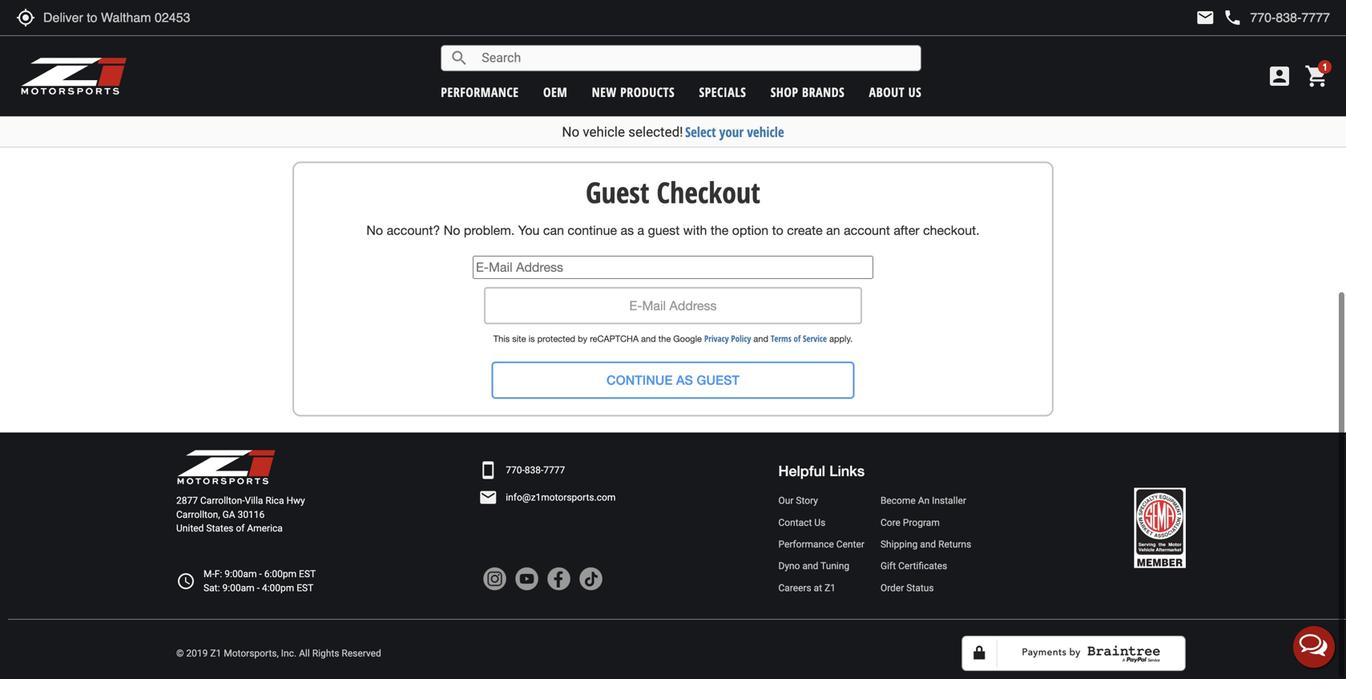 Task type: vqa. For each thing, say whether or not it's contained in the screenshot.
'TIS THE SEASON Spread some cheer with our massive selection of Z1 products "image" on the top
no



Task type: describe. For each thing, give the bounding box(es) containing it.
about
[[870, 83, 905, 100]]

step
[[792, 55, 817, 69]]

checkout inside fast, convenient checkout order in just one step with instant checkout, plus additional ways to pay.
[[893, 33, 957, 55]]

info@z1motorsports.com
[[506, 492, 616, 503]]

2877 carrollton-villa rica hwy carrollton, ga 30116 united states of america
[[176, 495, 305, 534]]

1 vertical spatial est
[[297, 582, 314, 594]]

this site is protected by recaptcha and the google privacy policy and terms of service apply.
[[494, 332, 853, 344]]

770-838-7777 link
[[506, 464, 565, 477]]

shipping and returns link
[[881, 538, 972, 551]]

checkout,
[[890, 55, 947, 69]]

shipping
[[881, 539, 918, 550]]

rights
[[312, 648, 340, 659]]

don't
[[348, 34, 380, 49]]

0 horizontal spatial with
[[684, 223, 707, 238]]

2019
[[186, 648, 208, 659]]

0 horizontal spatial guest
[[586, 173, 650, 212]]

1 vertical spatial an
[[827, 223, 841, 238]]

shop brands
[[771, 83, 845, 100]]

guest checkout
[[586, 173, 761, 212]]

as inside continue as guest button
[[677, 372, 693, 388]]

create
[[788, 223, 823, 238]]

z1 for at
[[825, 582, 836, 594]]

new
[[592, 83, 617, 100]]

protected
[[538, 334, 576, 344]]

1 vertical spatial -
[[257, 582, 260, 594]]

instagram link image
[[483, 567, 507, 591]]

access_time
[[176, 571, 196, 591]]

0 vertical spatial e-mail address email field
[[473, 256, 874, 279]]

order status link
[[881, 581, 972, 595]]

select
[[686, 123, 716, 141]]

instant
[[848, 55, 887, 69]]

0 vertical spatial as
[[621, 223, 634, 238]]

1 vertical spatial 9:00am
[[222, 582, 255, 594]]

1 vertical spatial e-mail address email field
[[484, 287, 863, 324]]

1 vertical spatial to
[[773, 223, 784, 238]]

0 vertical spatial an
[[414, 34, 428, 49]]

no for problem.
[[367, 223, 383, 238]]

create
[[415, 69, 465, 84]]

our
[[779, 495, 794, 506]]

brands
[[803, 83, 845, 100]]

gift certificates
[[881, 561, 948, 572]]

performance center
[[779, 539, 865, 550]]

pay.
[[876, 73, 900, 88]]

guest inside continue as guest button
[[697, 372, 740, 388]]

dyno
[[779, 561, 801, 572]]

create           an           account button
[[310, 58, 657, 96]]

smartphone
[[479, 461, 498, 480]]

to inside fast, convenient checkout order in just one step with instant checkout, plus additional ways to pay.
[[861, 73, 873, 88]]

careers
[[779, 582, 812, 594]]

you
[[519, 223, 540, 238]]

1 horizontal spatial the
[[711, 223, 729, 238]]

our story
[[779, 495, 819, 506]]

0 vertical spatial est
[[299, 569, 316, 580]]

no account? no problem. you can continue as a guest with the option to create an account after checkout.
[[367, 223, 980, 238]]

©
[[176, 648, 184, 659]]

one inside fast, convenient checkout order in just one step with instant checkout, plus additional ways to pay.
[[767, 55, 789, 69]]

with inside fast, convenient checkout order in just one step with instant checkout, plus additional ways to pay.
[[821, 55, 845, 69]]

z1 for 2019
[[210, 648, 221, 659]]

a
[[638, 223, 645, 238]]

hwy
[[287, 495, 305, 506]]

account_box
[[1268, 63, 1293, 89]]

mail
[[1197, 8, 1216, 27]]

facebook link image
[[547, 567, 571, 591]]

center
[[837, 539, 865, 550]]

0 vertical spatial -
[[259, 569, 262, 580]]

new products link
[[592, 83, 675, 100]]

performance
[[441, 83, 519, 100]]

1 horizontal spatial of
[[794, 332, 801, 344]]

performance
[[779, 539, 835, 550]]

1 vertical spatial checkout
[[657, 173, 761, 212]]

shopping_cart
[[1305, 63, 1331, 89]]

no vehicle selected! select your vehicle
[[562, 123, 785, 141]]

ga
[[223, 509, 235, 520]]

contact us
[[779, 517, 826, 528]]

30116
[[238, 509, 265, 520]]

gift certificates link
[[881, 559, 972, 573]]

simple!
[[578, 34, 619, 49]]

youtube link image
[[515, 567, 539, 591]]

tuning
[[821, 561, 850, 572]]

don't have an account? creating one is simple!
[[348, 34, 619, 49]]

order inside fast, convenient checkout order in just one step with instant checkout, plus additional ways to pay.
[[694, 55, 726, 69]]

story
[[796, 495, 819, 506]]

reserved
[[342, 648, 381, 659]]

america
[[247, 523, 283, 534]]

united
[[176, 523, 204, 534]]

all
[[299, 648, 310, 659]]

performance center link
[[779, 538, 865, 551]]

at
[[814, 582, 823, 594]]

Search search field
[[469, 46, 921, 70]]

0 vertical spatial 9:00am
[[225, 569, 257, 580]]

guest
[[648, 223, 680, 238]]

recaptcha
[[590, 334, 639, 344]]

6:00pm
[[264, 569, 297, 580]]

problem.
[[464, 223, 515, 238]]

the inside this site is protected by recaptcha and the google privacy policy and terms of service apply.
[[659, 334, 671, 344]]

an
[[468, 69, 486, 84]]

become
[[881, 495, 916, 506]]

become an installer
[[881, 495, 967, 506]]

an
[[919, 495, 930, 506]]

dyno and tuning
[[779, 561, 850, 572]]

shop
[[771, 83, 799, 100]]

villa
[[245, 495, 263, 506]]



Task type: locate. For each thing, give the bounding box(es) containing it.
terms of service link
[[771, 332, 827, 344]]

0 horizontal spatial checkout
[[657, 173, 761, 212]]

0 horizontal spatial of
[[236, 523, 245, 534]]

z1 motorsports logo image
[[20, 56, 128, 96]]

account
[[844, 223, 891, 238]]

core program
[[881, 517, 940, 528]]

phone
[[1224, 8, 1243, 27]]

z1 right 2019
[[210, 648, 221, 659]]

to down instant
[[861, 73, 873, 88]]

additional
[[978, 55, 1034, 69]]

0 vertical spatial guest
[[586, 173, 650, 212]]

1 horizontal spatial an
[[827, 223, 841, 238]]

0 horizontal spatial the
[[659, 334, 671, 344]]

4:00pm
[[262, 582, 294, 594]]

and down core program link
[[921, 539, 937, 550]]

0 horizontal spatial vehicle
[[583, 124, 625, 140]]

and right recaptcha on the left
[[642, 334, 656, 344]]

mail link
[[1197, 8, 1216, 27]]

1 horizontal spatial with
[[821, 55, 845, 69]]

google
[[674, 334, 702, 344]]

returns
[[939, 539, 972, 550]]

z1 right at
[[825, 582, 836, 594]]

is
[[566, 34, 575, 49], [529, 334, 535, 344]]

privacy policy link
[[705, 332, 752, 344]]

carrollton-
[[200, 495, 245, 506]]

account? left the problem.
[[387, 223, 440, 238]]

vehicle right your
[[748, 123, 785, 141]]

with
[[821, 55, 845, 69], [684, 223, 707, 238]]

2 horizontal spatial no
[[562, 124, 580, 140]]

selected!
[[629, 124, 684, 140]]

one right creating
[[541, 34, 562, 49]]

-
[[259, 569, 262, 580], [257, 582, 260, 594]]

us right about
[[909, 83, 922, 100]]

dyno and tuning link
[[779, 559, 865, 573]]

0 horizontal spatial to
[[773, 223, 784, 238]]

770-
[[506, 465, 525, 476]]

0 horizontal spatial an
[[414, 34, 428, 49]]

checkout.
[[924, 223, 980, 238]]

7777
[[544, 465, 565, 476]]

1 horizontal spatial checkout
[[893, 33, 957, 55]]

guest down privacy
[[697, 372, 740, 388]]

fast, convenient checkout order in just one step with instant checkout, plus additional ways to pay.
[[694, 33, 1034, 88]]

© 2019 z1 motorsports, inc. all rights reserved
[[176, 648, 381, 659]]

1 vertical spatial as
[[677, 372, 693, 388]]

0 vertical spatial is
[[566, 34, 575, 49]]

this
[[494, 334, 510, 344]]

account?
[[432, 34, 485, 49], [387, 223, 440, 238]]

1 horizontal spatial no
[[444, 223, 461, 238]]

f:
[[215, 569, 222, 580]]

search
[[450, 49, 469, 68]]

sat:
[[204, 582, 220, 594]]

0 vertical spatial checkout
[[893, 33, 957, 55]]

0 horizontal spatial as
[[621, 223, 634, 238]]

installer
[[933, 495, 967, 506]]

as left a
[[621, 223, 634, 238]]

links
[[830, 462, 865, 480]]

the left google
[[659, 334, 671, 344]]

program
[[903, 517, 940, 528]]

0 horizontal spatial one
[[541, 34, 562, 49]]

no inside no vehicle selected! select your vehicle
[[562, 124, 580, 140]]

gift
[[881, 561, 896, 572]]

careers at z1
[[779, 582, 836, 594]]

is left the simple!
[[566, 34, 575, 49]]

1 vertical spatial order
[[881, 582, 905, 594]]

0 vertical spatial of
[[794, 332, 801, 344]]

with up ways
[[821, 55, 845, 69]]

1 vertical spatial one
[[767, 55, 789, 69]]

service
[[803, 332, 827, 344]]

checkout up pay.
[[893, 33, 957, 55]]

smartphone 770-838-7777
[[479, 461, 565, 480]]

helpful
[[779, 462, 826, 480]]

to left create
[[773, 223, 784, 238]]

us
[[909, 83, 922, 100], [815, 517, 826, 528]]

order status
[[881, 582, 935, 594]]

of right terms
[[794, 332, 801, 344]]

specials
[[700, 83, 747, 100]]

oem link
[[544, 83, 568, 100]]

one right just
[[767, 55, 789, 69]]

is right site
[[529, 334, 535, 344]]

vehicle inside no vehicle selected! select your vehicle
[[583, 124, 625, 140]]

e-mail address email field down no account? no problem. you can continue as a guest with the option to create an account after checkout.
[[473, 256, 874, 279]]

carrollton,
[[176, 509, 220, 520]]

oem
[[544, 83, 568, 100]]

us for contact us
[[815, 517, 826, 528]]

1 horizontal spatial one
[[767, 55, 789, 69]]

1 vertical spatial account?
[[387, 223, 440, 238]]

order left in
[[694, 55, 726, 69]]

1 vertical spatial guest
[[697, 372, 740, 388]]

0 horizontal spatial no
[[367, 223, 383, 238]]

1 vertical spatial is
[[529, 334, 535, 344]]

0 vertical spatial one
[[541, 34, 562, 49]]

select your vehicle link
[[686, 123, 785, 141]]

vehicle down "new" on the left top of the page
[[583, 124, 625, 140]]

sema member logo image
[[1135, 488, 1187, 568]]

privacy
[[705, 332, 729, 344]]

1 vertical spatial us
[[815, 517, 826, 528]]

as down google
[[677, 372, 693, 388]]

1 horizontal spatial order
[[881, 582, 905, 594]]

inc.
[[281, 648, 297, 659]]

is inside this site is protected by recaptcha and the google privacy policy and terms of service apply.
[[529, 334, 535, 344]]

order inside "link"
[[881, 582, 905, 594]]

and right dyno
[[803, 561, 819, 572]]

in
[[730, 55, 740, 69]]

contact
[[779, 517, 813, 528]]

1 horizontal spatial us
[[909, 83, 922, 100]]

fast,
[[771, 33, 805, 55]]

e-mail address email field up this site is protected by recaptcha and the google privacy policy and terms of service apply.
[[484, 287, 863, 324]]

helpful links
[[779, 462, 865, 480]]

products
[[621, 83, 675, 100]]

0 horizontal spatial is
[[529, 334, 535, 344]]

m-
[[204, 569, 215, 580]]

0 vertical spatial account?
[[432, 34, 485, 49]]

1 horizontal spatial to
[[861, 73, 873, 88]]

account_box link
[[1264, 63, 1297, 89]]

E-Mail Address email field
[[473, 256, 874, 279], [484, 287, 863, 324]]

1 vertical spatial the
[[659, 334, 671, 344]]

0 vertical spatial us
[[909, 83, 922, 100]]

0 horizontal spatial us
[[815, 517, 826, 528]]

z1 company logo image
[[176, 449, 277, 486]]

continue
[[568, 223, 617, 238]]

1 horizontal spatial is
[[566, 34, 575, 49]]

2877
[[176, 495, 198, 506]]

9:00am
[[225, 569, 257, 580], [222, 582, 255, 594]]

states
[[206, 523, 234, 534]]

0 vertical spatial to
[[861, 73, 873, 88]]

an right have
[[414, 34, 428, 49]]

- left 6:00pm
[[259, 569, 262, 580]]

and right "policy"
[[754, 334, 769, 344]]

email info@z1motorsports.com
[[479, 488, 616, 507]]

have
[[383, 34, 410, 49]]

of
[[794, 332, 801, 344], [236, 523, 245, 534]]

your
[[720, 123, 744, 141]]

phone link
[[1224, 8, 1331, 27]]

tiktok link image
[[579, 567, 603, 591]]

mail phone
[[1197, 8, 1243, 27]]

est right 4:00pm
[[297, 582, 314, 594]]

0 vertical spatial z1
[[825, 582, 836, 594]]

order
[[694, 55, 726, 69], [881, 582, 905, 594]]

one
[[541, 34, 562, 49], [767, 55, 789, 69]]

option
[[733, 223, 769, 238]]

0 horizontal spatial z1
[[210, 648, 221, 659]]

plus
[[950, 55, 974, 69]]

1 horizontal spatial z1
[[825, 582, 836, 594]]

creating
[[489, 34, 537, 49]]

us down our story link
[[815, 517, 826, 528]]

est right 6:00pm
[[299, 569, 316, 580]]

account? up create
[[432, 34, 485, 49]]

9:00am right sat: at the bottom of page
[[222, 582, 255, 594]]

us for about us
[[909, 83, 922, 100]]

of down 30116
[[236, 523, 245, 534]]

core
[[881, 517, 901, 528]]

1 horizontal spatial vehicle
[[748, 123, 785, 141]]

the left option
[[711, 223, 729, 238]]

guest up a
[[586, 173, 650, 212]]

0 vertical spatial the
[[711, 223, 729, 238]]

9:00am right f:
[[225, 569, 257, 580]]

become an installer link
[[881, 494, 972, 508]]

motorsports,
[[224, 648, 279, 659]]

0 horizontal spatial order
[[694, 55, 726, 69]]

1 vertical spatial of
[[236, 523, 245, 534]]

of inside 2877 carrollton-villa rica hwy carrollton, ga 30116 united states of america
[[236, 523, 245, 534]]

site
[[512, 334, 526, 344]]

create           an           account
[[415, 69, 553, 84]]

checkout up no account? no problem. you can continue as a guest with the option to create an account after checkout.
[[657, 173, 761, 212]]

an right create
[[827, 223, 841, 238]]

1 horizontal spatial guest
[[697, 372, 740, 388]]

1 vertical spatial z1
[[210, 648, 221, 659]]

with right guest
[[684, 223, 707, 238]]

apply.
[[830, 334, 853, 344]]

0 vertical spatial with
[[821, 55, 845, 69]]

order down gift
[[881, 582, 905, 594]]

no for select
[[562, 124, 580, 140]]

terms
[[771, 332, 792, 344]]

1 horizontal spatial as
[[677, 372, 693, 388]]

just
[[743, 55, 764, 69]]

1 vertical spatial with
[[684, 223, 707, 238]]

shipping and returns
[[881, 539, 972, 550]]

- left 4:00pm
[[257, 582, 260, 594]]

0 vertical spatial order
[[694, 55, 726, 69]]

838-
[[525, 465, 544, 476]]



